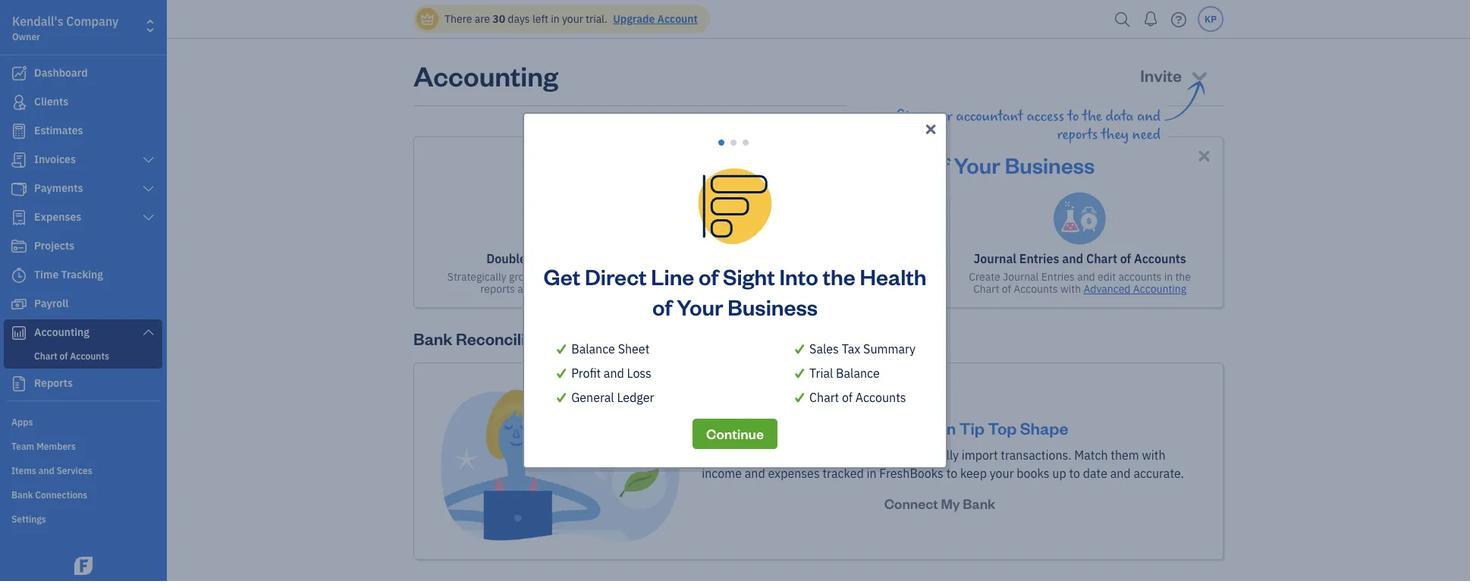 Task type: locate. For each thing, give the bounding box(es) containing it.
accounts
[[1134, 251, 1186, 267], [1014, 282, 1058, 296], [856, 390, 906, 405]]

in right the accounts on the top right
[[1164, 270, 1173, 284]]

to right the up
[[1069, 465, 1080, 481]]

to right clean. at the right
[[833, 270, 843, 284]]

business
[[1005, 150, 1095, 179], [728, 292, 818, 321]]

connect
[[720, 447, 765, 463], [884, 495, 938, 512]]

0 vertical spatial accounting
[[413, 57, 558, 93]]

chevron large down image
[[142, 183, 156, 195], [142, 326, 156, 338]]

get direct line of sight into the health of your business inside dialog
[[544, 262, 927, 321]]

1 vertical spatial chart
[[973, 282, 999, 296]]

line
[[650, 150, 693, 179], [651, 262, 694, 290]]

more right business
[[609, 282, 634, 296]]

health inside get direct line of sight into the health of your business
[[860, 262, 927, 290]]

accounts right the create
[[1014, 282, 1058, 296]]

top
[[988, 417, 1017, 439]]

0 horizontal spatial check image
[[555, 340, 569, 358]]

accounts down trial balance at the right bottom of page
[[856, 390, 906, 405]]

check image left balance sheet
[[555, 340, 569, 358]]

chevron large down image for invoice icon
[[142, 154, 156, 166]]

connect my bank
[[884, 495, 996, 512]]

1 vertical spatial get
[[544, 262, 581, 290]]

1 vertical spatial keep
[[960, 465, 987, 481]]

connect for your
[[720, 447, 765, 463]]

0 horizontal spatial match
[[714, 270, 743, 284]]

reconciliation
[[794, 251, 874, 267], [456, 327, 563, 349]]

chart of accounts
[[810, 390, 906, 405]]

0 horizontal spatial connect
[[720, 447, 765, 463]]

and
[[1062, 251, 1083, 267], [1077, 270, 1095, 284], [518, 282, 535, 296], [604, 365, 624, 381], [745, 465, 765, 481], [1110, 465, 1131, 481]]

1 chevron large down image from the top
[[142, 154, 156, 166]]

get direct line of sight into the health of your business
[[542, 150, 1095, 179], [544, 262, 927, 321]]

bank up transactions
[[763, 251, 792, 267]]

connect inside the connect your bank account to automatically import transactions. match them with income and expenses tracked in freshbooks to keep your books up to date and accurate.
[[720, 447, 765, 463]]

accounting up business
[[564, 251, 628, 267]]

health
[[858, 150, 925, 179], [860, 262, 927, 290]]

connect your bank account to begin matching your bank transactions image
[[438, 388, 681, 542]]

2 horizontal spatial chart
[[1086, 251, 1117, 267]]

into inside get direct line of sight into the health of your business dialog
[[779, 262, 818, 290]]

0 vertical spatial check image
[[555, 340, 569, 358]]

bank left transactions
[[746, 270, 769, 284]]

sales tax summary
[[810, 341, 916, 357]]

more for bank reconciliation
[[858, 282, 882, 296]]

check image
[[793, 340, 807, 358], [555, 364, 569, 382], [555, 388, 569, 407], [793, 388, 807, 407]]

0 vertical spatial reconciliation
[[794, 251, 874, 267]]

0 vertical spatial your
[[954, 150, 1001, 179]]

1 vertical spatial accounting
[[564, 251, 628, 267]]

accounts inside get direct line of sight into the health of your business dialog
[[856, 390, 906, 405]]

business down transactions
[[728, 292, 818, 321]]

1 horizontal spatial learn more
[[829, 282, 882, 296]]

books inside the connect your bank account to automatically import transactions. match them with income and expenses tracked in freshbooks to keep your books up to date and accurate.
[[1017, 465, 1050, 481]]

0 vertical spatial match
[[714, 270, 743, 284]]

more
[[609, 282, 634, 296], [858, 282, 882, 296]]

connect down continue
[[720, 447, 765, 463]]

1 vertical spatial bank
[[795, 447, 822, 463]]

check image left the 'trial'
[[793, 364, 807, 382]]

and inside the strategically grow your business with valuable reports and insights.
[[518, 282, 535, 296]]

sight
[[722, 150, 774, 179], [723, 262, 775, 290]]

1 horizontal spatial books
[[1017, 465, 1050, 481]]

0 vertical spatial sight
[[722, 150, 774, 179]]

advanced
[[1084, 282, 1131, 296]]

1 vertical spatial accounts
[[1014, 282, 1058, 296]]

1 vertical spatial line
[[651, 262, 694, 290]]

bank reconciliation up "match bank transactions to keep your books squeaky clean."
[[763, 251, 874, 267]]

get direct line of sight into the health of your business dialog
[[0, 94, 1470, 487]]

insights.
[[538, 282, 578, 296]]

2 horizontal spatial with
[[1142, 447, 1166, 463]]

and right income
[[745, 465, 765, 481]]

1 horizontal spatial your
[[854, 417, 889, 439]]

more for double-entry accounting
[[609, 282, 634, 296]]

reconciliation up "match bank transactions to keep your books squeaky clean."
[[794, 251, 874, 267]]

of
[[697, 150, 717, 179], [930, 150, 949, 179], [1120, 251, 1131, 267], [699, 262, 719, 290], [1002, 282, 1011, 296], [652, 292, 672, 321], [842, 390, 853, 405]]

1 vertical spatial get direct line of sight into the health of your business
[[544, 262, 927, 321]]

0 horizontal spatial chart
[[810, 390, 839, 405]]

0 vertical spatial get
[[542, 150, 579, 179]]

1 vertical spatial reconciliation
[[456, 327, 563, 349]]

learn more
[[580, 282, 634, 296], [829, 282, 882, 296]]

chart inside create journal entries and edit accounts in the chart of accounts with
[[973, 282, 999, 296]]

my
[[941, 495, 960, 512]]

1 horizontal spatial business
[[1005, 150, 1095, 179]]

learn right clean. at the right
[[829, 282, 855, 296]]

1 vertical spatial check image
[[793, 364, 807, 382]]

with left valuable
[[603, 270, 624, 284]]

1 chevron large down image from the top
[[142, 183, 156, 195]]

2 horizontal spatial accounting
[[1133, 282, 1187, 296]]

journal
[[974, 251, 1017, 267], [1003, 270, 1039, 284]]

books down transactions.
[[1017, 465, 1050, 481]]

chart inside get direct line of sight into the health of your business dialog
[[810, 390, 839, 405]]

0 horizontal spatial business
[[728, 292, 818, 321]]

0 vertical spatial entries
[[1019, 251, 1059, 267]]

1 horizontal spatial check image
[[793, 364, 807, 382]]

in right left
[[551, 12, 560, 26]]

items and services image
[[11, 464, 162, 476]]

entries
[[1019, 251, 1059, 267], [1041, 270, 1075, 284]]

bank right my
[[963, 495, 996, 512]]

2 more from the left
[[858, 282, 882, 296]]

1 more from the left
[[609, 282, 634, 296]]

bank inside the connect your bank account to automatically import transactions. match them with income and expenses tracked in freshbooks to keep your books up to date and accurate.
[[795, 447, 822, 463]]

keep inside the connect your bank account to automatically import transactions. match them with income and expenses tracked in freshbooks to keep your books up to date and accurate.
[[960, 465, 987, 481]]

0 horizontal spatial bank
[[413, 327, 453, 349]]

ledger
[[617, 390, 654, 405]]

and right reports
[[518, 282, 535, 296]]

0 vertical spatial bank
[[746, 270, 769, 284]]

create
[[969, 270, 1000, 284]]

check image for general ledger
[[555, 388, 569, 407]]

income
[[702, 465, 742, 481]]

check image for chart of accounts
[[793, 388, 807, 407]]

and down journal entries and chart of accounts
[[1077, 270, 1095, 284]]

1 vertical spatial books
[[1017, 465, 1050, 481]]

1 vertical spatial your
[[677, 292, 723, 321]]

your down entry
[[535, 270, 556, 284]]

0 vertical spatial direct
[[584, 150, 645, 179]]

check image left general
[[555, 388, 569, 407]]

1 vertical spatial direct
[[585, 262, 647, 290]]

kendall's company owner
[[12, 13, 119, 42]]

money image
[[10, 297, 28, 312]]

1 vertical spatial bank reconciliation
[[413, 327, 563, 349]]

continue button
[[693, 419, 778, 449]]

chart image
[[10, 325, 28, 341]]

accounting down are
[[413, 57, 558, 93]]

1 horizontal spatial match
[[1074, 447, 1108, 463]]

1 horizontal spatial reconciliation
[[794, 251, 874, 267]]

double-entry accounting image
[[531, 192, 584, 245]]

learn for entry
[[580, 282, 607, 296]]

bank
[[763, 251, 792, 267], [413, 327, 453, 349], [963, 495, 996, 512]]

report image
[[10, 376, 28, 391]]

close image
[[923, 120, 939, 138], [1196, 147, 1213, 165]]

match up date
[[1074, 447, 1108, 463]]

1 horizontal spatial chart
[[973, 282, 999, 296]]

match inside "match bank transactions to keep your books squeaky clean."
[[714, 270, 743, 284]]

with down journal entries and chart of accounts
[[1061, 282, 1081, 296]]

in right tracked
[[867, 465, 877, 481]]

learn for reconciliation
[[829, 282, 855, 296]]

0 horizontal spatial more
[[609, 282, 634, 296]]

learn more right clean. at the right
[[829, 282, 882, 296]]

double-
[[486, 251, 531, 267]]

check image left sales
[[793, 340, 807, 358]]

direct
[[584, 150, 645, 179], [585, 262, 647, 290]]

your
[[562, 12, 583, 26], [535, 270, 556, 284], [871, 270, 892, 284], [768, 447, 792, 463], [990, 465, 1014, 481]]

match
[[714, 270, 743, 284], [1074, 447, 1108, 463]]

entries down journal entries and chart of accounts
[[1041, 270, 1075, 284]]

accounts inside create journal entries and edit accounts in the chart of accounts with
[[1014, 282, 1058, 296]]

0 horizontal spatial with
[[603, 270, 624, 284]]

1 vertical spatial close image
[[1196, 147, 1213, 165]]

learn right insights.
[[580, 282, 607, 296]]

0 horizontal spatial close image
[[923, 120, 939, 138]]

2 vertical spatial accounting
[[1133, 282, 1187, 296]]

1 vertical spatial sight
[[723, 262, 775, 290]]

accounting right advanced
[[1133, 282, 1187, 296]]

1 horizontal spatial bank reconciliation
[[763, 251, 874, 267]]

1 vertical spatial into
[[779, 262, 818, 290]]

1 horizontal spatial accounting
[[564, 251, 628, 267]]

owner
[[12, 30, 40, 42]]

0 horizontal spatial your
[[677, 292, 723, 321]]

2 learn from the left
[[829, 282, 855, 296]]

0 vertical spatial bank
[[763, 251, 792, 267]]

2 vertical spatial bank
[[963, 495, 996, 512]]

chevron large down image for chart icon
[[142, 326, 156, 338]]

left
[[532, 12, 548, 26]]

1 vertical spatial balance
[[836, 365, 880, 381]]

into
[[778, 150, 817, 179], [779, 262, 818, 290]]

1 horizontal spatial learn
[[829, 282, 855, 296]]

to
[[833, 270, 843, 284], [871, 447, 882, 463], [946, 465, 957, 481], [1069, 465, 1080, 481]]

2 horizontal spatial bank
[[963, 495, 996, 512]]

books
[[892, 417, 939, 439]]

and inside create journal entries and edit accounts in the chart of accounts with
[[1077, 270, 1095, 284]]

your inside "match bank transactions to keep your books squeaky clean."
[[871, 270, 892, 284]]

keep down import
[[960, 465, 987, 481]]

1 learn from the left
[[580, 282, 607, 296]]

0 vertical spatial chart
[[1086, 251, 1117, 267]]

them
[[1111, 447, 1139, 463]]

2 horizontal spatial accounts
[[1134, 251, 1186, 267]]

check image for profit and loss
[[555, 364, 569, 382]]

get
[[542, 150, 579, 179], [544, 262, 581, 290]]

to inside "match bank transactions to keep your books squeaky clean."
[[833, 270, 843, 284]]

0 vertical spatial books
[[895, 270, 923, 284]]

keep
[[845, 270, 868, 284], [960, 465, 987, 481]]

2 vertical spatial accounts
[[856, 390, 906, 405]]

and inside get direct line of sight into the health of your business dialog
[[604, 365, 624, 381]]

with inside create journal entries and edit accounts in the chart of accounts with
[[1061, 282, 1081, 296]]

double-entry accounting
[[486, 251, 628, 267]]

1 horizontal spatial bank
[[795, 447, 822, 463]]

1 vertical spatial bank
[[413, 327, 453, 349]]

profit
[[571, 365, 601, 381]]

with inside the strategically grow your business with valuable reports and insights.
[[603, 270, 624, 284]]

line inside get direct line of sight into the health of your business
[[651, 262, 694, 290]]

1 horizontal spatial connect
[[884, 495, 938, 512]]

books
[[895, 270, 923, 284], [1017, 465, 1050, 481]]

your down import
[[990, 465, 1014, 481]]

match left squeaky
[[714, 270, 743, 284]]

accounts up the accounts on the top right
[[1134, 251, 1186, 267]]

your left trial.
[[562, 12, 583, 26]]

to up my
[[946, 465, 957, 481]]

the
[[821, 150, 854, 179], [823, 262, 855, 290], [1175, 270, 1191, 284]]

2 learn more from the left
[[829, 282, 882, 296]]

0 horizontal spatial reconciliation
[[456, 327, 563, 349]]

general
[[571, 390, 614, 405]]

0 vertical spatial bank reconciliation
[[763, 251, 874, 267]]

bank up expenses
[[795, 447, 822, 463]]

and up general ledger
[[604, 365, 624, 381]]

account
[[825, 447, 868, 463]]

grow
[[509, 270, 533, 284]]

30
[[493, 12, 505, 26]]

more right clean. at the right
[[858, 282, 882, 296]]

1 learn more from the left
[[580, 282, 634, 296]]

0 vertical spatial accounts
[[1134, 251, 1186, 267]]

with up accurate.
[[1142, 447, 1166, 463]]

journal up the create
[[974, 251, 1017, 267]]

1 vertical spatial match
[[1074, 447, 1108, 463]]

chevron large down image for expense image
[[142, 212, 156, 224]]

check image
[[555, 340, 569, 358], [793, 364, 807, 382]]

journal right the create
[[1003, 270, 1039, 284]]

up
[[1052, 465, 1066, 481]]

entries up create journal entries and edit accounts in the chart of accounts with
[[1019, 251, 1059, 267]]

reconciliation down reports
[[456, 327, 563, 349]]

0 horizontal spatial books
[[895, 270, 923, 284]]

2 chevron large down image from the top
[[142, 326, 156, 338]]

0 vertical spatial chevron large down image
[[142, 154, 156, 166]]

invoice image
[[10, 152, 28, 168]]

1 horizontal spatial accounts
[[1014, 282, 1058, 296]]

apps image
[[11, 415, 162, 427]]

upgrade
[[613, 12, 655, 26]]

in
[[551, 12, 560, 26], [1164, 270, 1173, 284], [943, 417, 956, 439], [867, 465, 877, 481]]

0 vertical spatial keep
[[845, 270, 868, 284]]

0 vertical spatial line
[[650, 150, 693, 179]]

sight inside dialog
[[723, 262, 775, 290]]

learn more right insights.
[[580, 282, 634, 296]]

balance up profit
[[571, 341, 615, 357]]

company
[[66, 13, 119, 29]]

to right "account"
[[871, 447, 882, 463]]

your
[[954, 150, 1001, 179], [677, 292, 723, 321], [854, 417, 889, 439]]

0 vertical spatial health
[[858, 150, 925, 179]]

connect down freshbooks
[[884, 495, 938, 512]]

chevron large down image
[[142, 154, 156, 166], [142, 212, 156, 224]]

1 horizontal spatial with
[[1061, 282, 1081, 296]]

journal inside create journal entries and edit accounts in the chart of accounts with
[[1003, 270, 1039, 284]]

0 vertical spatial chevron large down image
[[142, 183, 156, 195]]

1 vertical spatial entries
[[1041, 270, 1075, 284]]

business up journal entries and chart of accounts image
[[1005, 150, 1095, 179]]

and up create journal entries and edit accounts in the chart of accounts with
[[1062, 251, 1083, 267]]

shape
[[1020, 417, 1068, 439]]

1 vertical spatial connect
[[884, 495, 938, 512]]

0 vertical spatial close image
[[923, 120, 939, 138]]

0 horizontal spatial learn
[[580, 282, 607, 296]]

in inside create journal entries and edit accounts in the chart of accounts with
[[1164, 270, 1173, 284]]

1 vertical spatial business
[[728, 292, 818, 321]]

with
[[603, 270, 624, 284], [1061, 282, 1081, 296], [1142, 447, 1166, 463]]

0 horizontal spatial bank
[[746, 270, 769, 284]]

check image for sales tax summary
[[793, 340, 807, 358]]

bank reconciliation down reports
[[413, 327, 563, 349]]

there are 30 days left in your trial. upgrade account
[[445, 12, 698, 26]]

0 vertical spatial connect
[[720, 447, 765, 463]]

connect my bank button
[[871, 489, 1009, 519]]

0 horizontal spatial accounts
[[856, 390, 906, 405]]

0 vertical spatial balance
[[571, 341, 615, 357]]

books up summary
[[895, 270, 923, 284]]

connect inside connect my bank button
[[884, 495, 938, 512]]

trial
[[810, 365, 833, 381]]

1 vertical spatial chevron large down image
[[142, 212, 156, 224]]

keep right clean. at the right
[[845, 270, 868, 284]]

your right clean. at the right
[[871, 270, 892, 284]]

check image left the chart of accounts
[[793, 388, 807, 407]]

bank down strategically
[[413, 327, 453, 349]]

reports
[[480, 282, 515, 296]]

days
[[508, 12, 530, 26]]

bank
[[746, 270, 769, 284], [795, 447, 822, 463]]

bank reconciliation
[[763, 251, 874, 267], [413, 327, 563, 349]]

balance
[[571, 341, 615, 357], [836, 365, 880, 381]]

expense image
[[10, 210, 28, 225]]

freshbooks
[[880, 465, 944, 481]]

learn
[[580, 282, 607, 296], [829, 282, 855, 296]]

balance up the chart of accounts
[[836, 365, 880, 381]]

create journal entries and edit accounts in the chart of accounts with
[[969, 270, 1191, 296]]

2 chevron large down image from the top
[[142, 212, 156, 224]]

your inside get direct line of sight into the health of your business
[[677, 292, 723, 321]]

check image left profit
[[555, 364, 569, 382]]

keep your books in tip top shape
[[811, 417, 1068, 439]]

1 horizontal spatial balance
[[836, 365, 880, 381]]

0 horizontal spatial learn more
[[580, 282, 634, 296]]

0 horizontal spatial keep
[[845, 270, 868, 284]]

tax
[[842, 341, 861, 357]]

1 vertical spatial health
[[860, 262, 927, 290]]

project image
[[10, 239, 28, 254]]

1 horizontal spatial keep
[[960, 465, 987, 481]]

bank inside "match bank transactions to keep your books squeaky clean."
[[746, 270, 769, 284]]



Task type: vqa. For each thing, say whether or not it's contained in the screenshot.
APPLY on the top right
no



Task type: describe. For each thing, give the bounding box(es) containing it.
with inside the connect your bank account to automatically import transactions. match them with income and expenses tracked in freshbooks to keep your books up to date and accurate.
[[1142, 447, 1166, 463]]

check image for balance sheet
[[555, 340, 569, 358]]

sales
[[810, 341, 839, 357]]

keep
[[811, 417, 850, 439]]

transactions.
[[1001, 447, 1072, 463]]

1 horizontal spatial bank
[[763, 251, 792, 267]]

kendall's
[[12, 13, 63, 29]]

estimate image
[[10, 124, 28, 139]]

0 horizontal spatial accounting
[[413, 57, 558, 93]]

valuable
[[626, 270, 667, 284]]

books inside "match bank transactions to keep your books squeaky clean."
[[895, 270, 923, 284]]

entries inside create journal entries and edit accounts in the chart of accounts with
[[1041, 270, 1075, 284]]

the inside create journal entries and edit accounts in the chart of accounts with
[[1175, 270, 1191, 284]]

account
[[657, 12, 698, 26]]

2 vertical spatial your
[[854, 417, 889, 439]]

timer image
[[10, 268, 28, 283]]

your inside the strategically grow your business with valuable reports and insights.
[[535, 270, 556, 284]]

learn more for double-entry accounting
[[580, 282, 634, 296]]

strategically
[[447, 270, 507, 284]]

0 vertical spatial get direct line of sight into the health of your business
[[542, 150, 1095, 179]]

summary
[[863, 341, 916, 357]]

advanced accounting
[[1084, 282, 1187, 296]]

expenses
[[768, 465, 820, 481]]

upgrade account link
[[610, 12, 698, 26]]

import
[[962, 447, 998, 463]]

trial.
[[586, 12, 608, 26]]

strategically grow your business with valuable reports and insights.
[[447, 270, 667, 296]]

your up expenses
[[768, 447, 792, 463]]

2 horizontal spatial your
[[954, 150, 1001, 179]]

and down them on the right
[[1110, 465, 1131, 481]]

date
[[1083, 465, 1108, 481]]

are
[[475, 12, 490, 26]]

client image
[[10, 95, 28, 110]]

general ledger
[[571, 390, 654, 405]]

accounts
[[1119, 270, 1162, 284]]

squeaky
[[755, 282, 795, 296]]

continue
[[706, 425, 764, 443]]

business
[[559, 270, 601, 284]]

chevron large down image for payment image
[[142, 183, 156, 195]]

match inside the connect your bank account to automatically import transactions. match them with income and expenses tracked in freshbooks to keep your books up to date and accurate.
[[1074, 447, 1108, 463]]

1 horizontal spatial close image
[[1196, 147, 1213, 165]]

0 vertical spatial into
[[778, 150, 817, 179]]

search image
[[1111, 8, 1135, 31]]

0 horizontal spatial balance
[[571, 341, 615, 357]]

bank inside button
[[963, 495, 996, 512]]

journal entries and chart of accounts
[[974, 251, 1186, 267]]

payment image
[[10, 181, 28, 196]]

match bank transactions to keep your books squeaky clean.
[[714, 270, 923, 296]]

balance sheet
[[571, 341, 650, 357]]

clean.
[[797, 282, 826, 296]]

0 vertical spatial business
[[1005, 150, 1095, 179]]

tip
[[959, 417, 985, 439]]

check image for trial balance
[[793, 364, 807, 382]]

profit and loss
[[571, 365, 652, 381]]

trial balance
[[810, 365, 880, 381]]

accurate.
[[1134, 465, 1184, 481]]

crown image
[[420, 11, 435, 27]]

of inside create journal entries and edit accounts in the chart of accounts with
[[1002, 282, 1011, 296]]

main element
[[0, 0, 205, 581]]

business inside get direct line of sight into the health of your business
[[728, 292, 818, 321]]

in inside the connect your bank account to automatically import transactions. match them with income and expenses tracked in freshbooks to keep your books up to date and accurate.
[[867, 465, 877, 481]]

edit
[[1098, 270, 1116, 284]]

keep inside "match bank transactions to keep your books squeaky clean."
[[845, 270, 868, 284]]

the inside get direct line of sight into the health of your business
[[823, 262, 855, 290]]

connect for my
[[884, 495, 938, 512]]

journal entries and chart of accounts image
[[1053, 192, 1107, 245]]

entry
[[531, 251, 562, 267]]

0 vertical spatial journal
[[974, 251, 1017, 267]]

tracked
[[823, 465, 864, 481]]

loss
[[627, 365, 652, 381]]

freshbooks image
[[71, 557, 96, 575]]

team members image
[[11, 439, 162, 451]]

automatically
[[885, 447, 959, 463]]

get inside get direct line of sight into the health of your business
[[544, 262, 581, 290]]

sheet
[[618, 341, 650, 357]]

transactions
[[772, 270, 831, 284]]

there
[[445, 12, 472, 26]]

connect your bank account to automatically import transactions. match them with income and expenses tracked in freshbooks to keep your books up to date and accurate.
[[702, 447, 1184, 481]]

direct inside dialog
[[585, 262, 647, 290]]

dashboard image
[[10, 66, 28, 81]]

bank connections image
[[11, 488, 162, 500]]

learn more for bank reconciliation
[[829, 282, 882, 296]]

settings image
[[11, 512, 162, 524]]

in left tip
[[943, 417, 956, 439]]

go to help image
[[1167, 8, 1191, 31]]



